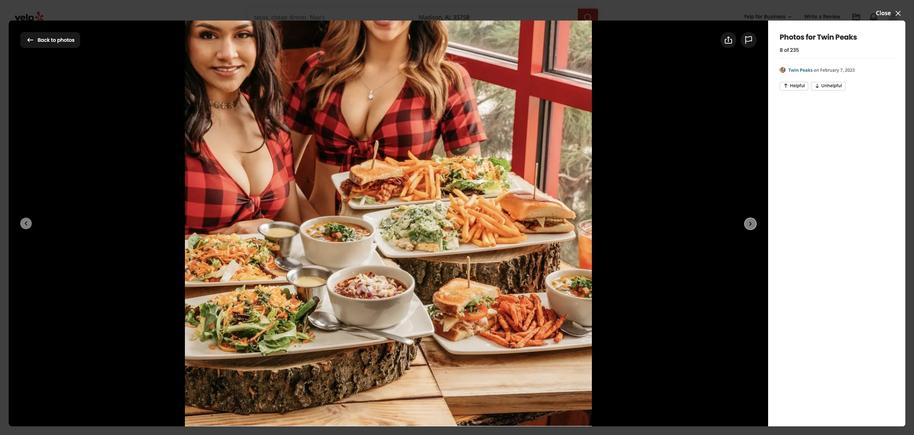 Task type: describe. For each thing, give the bounding box(es) containing it.
and inside ), mashed potatoes, and fries (yes i know there was no vegetables...
[[399, 358, 408, 365]]

restaurants
[[253, 32, 281, 39]]

write a review link
[[801, 10, 843, 23]]

24 chevron down v2 image for restaurants
[[283, 31, 291, 40]]

food
[[417, 384, 428, 391]]

helpful
[[790, 83, 805, 89]]

twinpeaksrestaurant.com
[[538, 276, 613, 284]]

of
[[784, 46, 789, 54]]

auto
[[359, 32, 371, 39]]

in down " i ordered the salmon ( top tier
[[315, 365, 319, 372]]

0 horizontal spatial review
[[250, 313, 276, 323]]

twin up 2.9 star rating image
[[250, 123, 292, 147]]

see
[[362, 179, 369, 185]]

suggest an edit
[[582, 359, 625, 367]]

there
[[451, 358, 467, 365]]

24 menu v2 image
[[325, 277, 333, 285]]

menu for full menu
[[347, 277, 364, 286]]

2 am from the left
[[315, 178, 324, 186]]

suggest
[[582, 359, 604, 367]]

twin down write a review link on the top of the page
[[817, 32, 834, 42]]

made
[[619, 222, 636, 230]]

business categories element
[[247, 26, 900, 47]]

" our server wore a name badge that said haley and she was from princeton, nj. " in 2 reviews
[[278, 332, 499, 339]]

sports bars , american (new) , american (traditional)
[[306, 166, 456, 174]]

1 , from the left
[[339, 166, 340, 174]]

open 11:00 am - 12:00 am (next day)
[[250, 178, 354, 186]]

timely manner button
[[454, 384, 491, 391]]

in right came at left bottom
[[444, 384, 448, 391]]

1 vertical spatial "
[[312, 365, 314, 372]]

a left review
[[284, 219, 288, 228]]

our
[[280, 332, 289, 339]]

top tier button
[[332, 358, 351, 365]]

restaurants link
[[247, 26, 297, 47]]

save button
[[417, 216, 454, 232]]

provided
[[290, 384, 311, 391]]

menu for website menu
[[290, 277, 307, 286]]

close
[[876, 9, 891, 17]]

8 of 235
[[780, 46, 799, 54]]

24 arrow left v2 image
[[26, 36, 35, 44]]

),
[[351, 358, 354, 365]]

24 close v2 image
[[894, 9, 903, 18]]

twinpeaksrestaurant.com link
[[538, 276, 613, 284]]

(yes
[[421, 358, 430, 365]]

7306
[[565, 297, 578, 305]]

edit
[[614, 359, 625, 367]]

know
[[435, 358, 450, 365]]

get directions
[[578, 246, 618, 254]]

12:00
[[299, 178, 314, 186]]

1 american from the left
[[342, 166, 370, 174]]

review highlights element
[[239, 301, 526, 416]]

said
[[365, 332, 375, 339]]

back to photos
[[38, 36, 74, 44]]

add photo link
[[317, 216, 370, 232]]

notifications image
[[869, 13, 878, 22]]

(256)
[[538, 297, 551, 305]]

24 share v2 image
[[379, 219, 388, 228]]

a left timely
[[450, 384, 452, 391]]

" i ordered the salmon ( top tier
[[278, 358, 351, 365]]

write for write a review
[[268, 219, 283, 228]]

2 american from the left
[[391, 166, 419, 174]]

menu for menu (6)
[[179, 60, 195, 68]]

24 chevron down v2 image for home services
[[339, 31, 348, 40]]

twin peaks link
[[788, 67, 814, 73]]

badge
[[338, 332, 353, 339]]

yelp
[[744, 13, 754, 20]]

twin up helpful button at the right top
[[788, 67, 799, 73]]

0 vertical spatial 2
[[476, 332, 479, 339]]

unhelpful
[[821, 83, 842, 89]]

directions for get directions
[[589, 246, 618, 254]]

server
[[290, 332, 305, 339]]

claimed
[[258, 166, 280, 174]]

1 photo of twin peaks - huntsville, al, us. image from the left
[[31, 47, 185, 201]]

24 pencil v2 image
[[571, 358, 579, 367]]

see hours link
[[359, 178, 386, 187]]

more
[[413, 32, 425, 39]]

write a review
[[804, 13, 840, 20]]

add for add photo
[[334, 219, 346, 228]]

review inside the user actions element
[[823, 13, 840, 20]]

day)
[[342, 178, 354, 186]]

twin peaks
[[250, 123, 348, 147]]

back
[[38, 36, 50, 44]]

try our scratch menu made for mvps!
[[555, 222, 645, 239]]

(1)
[[238, 60, 245, 68]]

unhelpful button
[[811, 82, 845, 91]]

0 horizontal spatial 2
[[321, 365, 324, 372]]

get directions 5901 university dr huntsville, al 35806
[[538, 317, 629, 343]]

2.9 (134 reviews)
[[318, 150, 365, 158]]

write for write a review
[[804, 13, 818, 20]]

), mashed potatoes, and fries (yes i know there was no vegetables...
[[278, 358, 488, 372]]

back to photos button
[[20, 32, 80, 48]]

get for get directions 5901 university dr huntsville, al 35806
[[538, 317, 548, 325]]

fries
[[409, 358, 419, 365]]

in right nj. on the right bottom
[[470, 332, 474, 339]]

24 flag v2 image
[[744, 36, 753, 45]]

2023
[[845, 67, 855, 73]]

full menu link
[[319, 274, 370, 290]]

24 chevron down v2 image for auto services
[[392, 31, 401, 40]]

add photo
[[334, 219, 364, 228]]

mashed
[[355, 358, 374, 365]]

i inside ), mashed potatoes, and fries (yes i know there was no vegetables...
[[432, 358, 433, 365]]

haley
[[376, 332, 390, 339]]

twin peaks on february 7, 2023
[[788, 67, 855, 73]]

8
[[780, 46, 783, 54]]

dr
[[582, 326, 589, 334]]

3 photo of twin peaks - huntsville, al, us. image from the left
[[339, 47, 497, 201]]

directions for get directions 5901 university dr huntsville, al 35806
[[549, 317, 579, 325]]

4
[[501, 384, 504, 391]]

Search photos text field
[[776, 33, 894, 47]]

share button
[[373, 216, 414, 232]]

(256) 517-7306
[[538, 297, 578, 305]]

previous photo image
[[22, 219, 30, 228]]

2.9
[[318, 150, 327, 158]]

1 get directions link from the top
[[538, 242, 658, 258]]

35806
[[538, 335, 554, 343]]

" for " she provided us with great service, drinks, appetizers, and food came in a timely manner . "
[[278, 384, 280, 391]]

steven l. image
[[250, 332, 272, 354]]

in 4 reviews
[[278, 384, 504, 398]]

wore
[[306, 332, 318, 339]]

2 vertical spatial and
[[407, 384, 416, 391]]

in 2 reviews button for " our server wore a name badge that said haley and she was from princeton, nj. " in 2 reviews
[[468, 332, 499, 339]]



Task type: locate. For each thing, give the bounding box(es) containing it.
0 horizontal spatial american
[[342, 166, 370, 174]]

0 vertical spatial write
[[804, 13, 818, 20]]

yelp for business
[[744, 13, 786, 20]]

directions down try our scratch menu made for mvps!
[[589, 246, 618, 254]]

highlights
[[278, 313, 314, 323]]

5901
[[538, 326, 551, 334]]

" down " i ordered the salmon ( top tier
[[312, 365, 314, 372]]

write right 16 chevron down v2 image
[[804, 13, 818, 20]]

0 vertical spatial get
[[578, 246, 588, 254]]

directions
[[589, 246, 618, 254], [549, 317, 579, 325]]

0 horizontal spatial reviews
[[278, 391, 297, 398]]

1 i from the left
[[280, 358, 281, 365]]

business
[[764, 13, 786, 20]]

american (traditional) link
[[391, 166, 456, 174]]

(134
[[328, 150, 340, 158]]

add photos link
[[715, 32, 772, 48]]

1 24 chevron down v2 image from the left
[[339, 31, 348, 40]]

24 camera v2 image
[[323, 219, 331, 228]]

region inside review highlights element
[[245, 332, 526, 406]]

auto services
[[359, 32, 391, 39]]

0 horizontal spatial photos
[[20, 33, 55, 47]]

no
[[480, 358, 488, 365]]

,
[[339, 166, 340, 174], [388, 166, 390, 174]]

2 i from the left
[[432, 358, 433, 365]]

website
[[265, 277, 288, 286]]

24 chevron down v2 image for more
[[427, 31, 435, 40]]

get directions link up university
[[538, 317, 579, 325]]

2 horizontal spatial reviews
[[480, 332, 499, 339]]

helpful button
[[780, 82, 808, 91]]

24 chevron down v2 image right restaurants
[[283, 31, 291, 40]]

0 horizontal spatial am
[[285, 178, 294, 186]]

24 chevron down v2 image inside restaurants link
[[283, 31, 291, 40]]

for right to
[[57, 33, 71, 47]]

1 24 chevron down v2 image from the left
[[283, 31, 291, 40]]

am down sports bars link
[[315, 178, 324, 186]]

" for " our server wore a name badge that said haley and she was from princeton, nj. " in 2 reviews
[[278, 332, 280, 339]]

tab list containing menu (6)
[[20, 59, 251, 74]]

0 horizontal spatial 24 chevron down v2 image
[[283, 31, 291, 40]]

0 vertical spatial review
[[823, 13, 840, 20]]

" right princeton,
[[467, 332, 468, 339]]

came
[[430, 384, 443, 391]]

top
[[332, 358, 341, 365]]

get directions link down try our scratch menu made for mvps!
[[538, 242, 658, 258]]

home services link
[[297, 26, 354, 47]]

arion m. image
[[250, 358, 272, 380]]

0 vertical spatial "
[[467, 332, 468, 339]]

review up steven l. image
[[250, 313, 276, 323]]

add photos
[[732, 36, 765, 44]]

get directions link
[[538, 242, 658, 258], [538, 317, 579, 325]]

0 horizontal spatial photos for twin peaks
[[20, 33, 130, 47]]

1 vertical spatial write
[[268, 219, 283, 228]]

2 24 chevron down v2 image from the left
[[392, 31, 401, 40]]

0 horizontal spatial menu
[[179, 60, 195, 68]]

princeton,
[[435, 332, 459, 339]]

0 vertical spatial get directions link
[[538, 242, 658, 258]]

2 24 chevron down v2 image from the left
[[427, 31, 435, 40]]

1 vertical spatial directions
[[549, 317, 579, 325]]

2.9 star rating image
[[250, 148, 314, 160]]

3 " from the top
[[278, 384, 280, 391]]

0 horizontal spatial 24 chevron down v2 image
[[339, 31, 348, 40]]

photos down yelp
[[746, 36, 765, 44]]

and left she
[[392, 332, 401, 339]]

2 horizontal spatial "
[[492, 384, 494, 391]]

for inside "yelp for business" button
[[756, 13, 763, 20]]

" down 'review highlights'
[[278, 332, 280, 339]]

for down write a review link on the top of the page
[[806, 32, 816, 42]]

2 vertical spatial "
[[278, 384, 280, 391]]

review
[[289, 219, 308, 228]]

get inside the get directions 5901 university dr huntsville, al 35806
[[538, 317, 548, 325]]

1 vertical spatial reviews
[[325, 365, 344, 372]]

1 " from the top
[[278, 332, 280, 339]]

2 down salmon
[[321, 365, 324, 372]]

1 horizontal spatial reviews
[[325, 365, 344, 372]]

menu
[[601, 222, 618, 230], [290, 277, 307, 286], [347, 277, 364, 286]]

1 horizontal spatial photos
[[780, 32, 804, 42]]

menu inside try our scratch menu made for mvps!
[[601, 222, 618, 230]]

1 horizontal spatial 2
[[476, 332, 479, 339]]

services for home services
[[319, 32, 338, 39]]

(
[[331, 358, 332, 365]]

0 horizontal spatial ,
[[339, 166, 340, 174]]

2 get directions link from the top
[[538, 317, 579, 325]]

was
[[468, 358, 479, 365]]

2 right nj. on the right bottom
[[476, 332, 479, 339]]

1 horizontal spatial 24 chevron down v2 image
[[427, 31, 435, 40]]

american up day)
[[342, 166, 370, 174]]

photo
[[347, 219, 364, 228]]

appetizers,
[[380, 384, 406, 391]]

1 vertical spatial in 2 reviews button
[[314, 365, 344, 372]]

1 horizontal spatial menu
[[347, 277, 364, 286]]

1 horizontal spatial directions
[[589, 246, 618, 254]]

24 star v2 image
[[256, 219, 265, 228]]

in left 4
[[495, 384, 500, 391]]

add left 24 flag v2 icon
[[732, 36, 744, 44]]

outside (1)
[[215, 60, 245, 68]]

reviews right nj. on the right bottom
[[480, 332, 499, 339]]

reviews down top
[[325, 365, 344, 372]]

peaks
[[835, 32, 857, 42], [99, 33, 130, 47], [800, 67, 813, 73], [295, 123, 348, 147]]

get up 5901
[[538, 317, 548, 325]]

to
[[51, 36, 56, 44]]

photos right to
[[57, 36, 74, 44]]

in 2 reviews button
[[468, 332, 499, 339], [314, 365, 344, 372]]

full menu
[[336, 277, 364, 286]]

write inside the user actions element
[[804, 13, 818, 20]]

mvps!
[[555, 230, 574, 239]]

i left the ordered
[[280, 358, 281, 365]]

16 helpful v2 image
[[783, 83, 789, 89]]

-
[[295, 178, 297, 186]]

1 vertical spatial get
[[538, 317, 548, 325]]

manner
[[471, 384, 491, 391]]

home services
[[303, 32, 338, 39]]

add for add photos
[[732, 36, 744, 44]]

ordered
[[282, 358, 301, 365]]

menu right website
[[290, 277, 307, 286]]

1 horizontal spatial write
[[804, 13, 818, 20]]

1 horizontal spatial american
[[391, 166, 419, 174]]

(new)
[[371, 166, 388, 174]]

1 vertical spatial 2
[[321, 365, 324, 372]]

directions inside the get directions 5901 university dr huntsville, al 35806
[[549, 317, 579, 325]]

drinks,
[[363, 384, 379, 391]]

0 horizontal spatial i
[[280, 358, 281, 365]]

0 horizontal spatial write
[[268, 219, 283, 228]]

services for auto services
[[372, 32, 391, 39]]

1 horizontal spatial am
[[315, 178, 324, 186]]

menu left the made
[[601, 222, 618, 230]]

0 horizontal spatial services
[[319, 32, 338, 39]]

None search field
[[248, 9, 599, 26]]

0 horizontal spatial menu
[[290, 277, 307, 286]]

1 am from the left
[[285, 178, 294, 186]]

2 " from the top
[[278, 358, 280, 365]]

24 chevron down v2 image inside 'auto services' link
[[392, 31, 401, 40]]

al
[[622, 326, 629, 334]]

search image
[[584, 13, 592, 22]]

5 photo of twin peaks - huntsville, al, us. image from the left
[[650, 47, 804, 201]]

in 2 reviews button for " i ordered the salmon ( top tier
[[314, 365, 344, 372]]

1 horizontal spatial i
[[432, 358, 433, 365]]

the
[[303, 358, 311, 365]]

next photo image
[[746, 220, 755, 229]]

0 vertical spatial and
[[392, 332, 401, 339]]

suggest an edit button
[[538, 355, 658, 371]]

0 vertical spatial menu
[[179, 60, 195, 68]]

user actions element
[[738, 9, 910, 53]]

save
[[434, 219, 448, 228]]

reviews down the she
[[278, 391, 297, 398]]

review
[[823, 13, 840, 20], [250, 313, 276, 323]]

she
[[280, 384, 288, 391]]

1 vertical spatial review
[[250, 313, 276, 323]]

16 nothelpful v2 image
[[815, 83, 820, 89]]

24 chevron down v2 image right auto services
[[392, 31, 401, 40]]

" left 4
[[492, 384, 494, 391]]

1 horizontal spatial "
[[467, 332, 468, 339]]

nj.
[[460, 332, 467, 339]]

menu right the full
[[347, 277, 364, 286]]

for right the made
[[637, 222, 645, 230]]

1 horizontal spatial services
[[372, 32, 391, 39]]

0 vertical spatial "
[[278, 332, 280, 339]]

american right (new)
[[391, 166, 419, 174]]

photos inside add photos 'link'
[[746, 36, 765, 44]]

235
[[790, 46, 799, 54]]

in 2 reviews button down "("
[[314, 365, 344, 372]]

2 services from the left
[[372, 32, 391, 39]]

24 chevron down v2 image left "auto"
[[339, 31, 348, 40]]

haley button
[[376, 332, 390, 339]]

1 vertical spatial add
[[334, 219, 346, 228]]

region containing "
[[245, 332, 526, 406]]

potatoes,
[[375, 358, 397, 365]]

add inside add photo link
[[334, 219, 346, 228]]

2 vertical spatial "
[[492, 384, 494, 391]]

services right "auto"
[[372, 32, 391, 39]]

1 horizontal spatial review
[[823, 13, 840, 20]]

24 chevron down v2 image
[[283, 31, 291, 40], [392, 31, 401, 40]]

tab list
[[20, 59, 251, 74]]

a up search photos 'text box'
[[819, 13, 822, 20]]

0 vertical spatial reviews
[[480, 332, 499, 339]]

share
[[391, 219, 408, 228]]

auto services link
[[354, 26, 407, 47]]

2 photo of twin peaks - huntsville, al, us. image from the left
[[185, 47, 339, 201]]

(traditional)
[[420, 166, 456, 174]]

0 horizontal spatial photos
[[57, 36, 74, 44]]

photo of twin peaks - huntsville, al, us. image
[[31, 47, 185, 201], [185, 47, 339, 201], [339, 47, 497, 201], [497, 47, 650, 201], [650, 47, 804, 201]]

full
[[336, 277, 346, 286]]

" left the ordered
[[278, 358, 280, 365]]

0 horizontal spatial directions
[[549, 317, 579, 325]]

us
[[312, 384, 318, 391]]

menu left (6)
[[179, 60, 195, 68]]

a
[[819, 13, 822, 20], [284, 219, 288, 228], [319, 332, 322, 339], [450, 384, 452, 391]]

(134 reviews) link
[[328, 150, 365, 158]]

menu up 16 external link v2 'icon'
[[250, 255, 271, 265]]

i
[[280, 358, 281, 365], [432, 358, 433, 365]]

menu (6)
[[179, 60, 203, 68]]

yelp for business button
[[741, 10, 796, 23]]

region
[[245, 332, 526, 406]]

0 horizontal spatial get
[[538, 317, 548, 325]]

photos
[[746, 36, 765, 44], [57, 36, 74, 44]]

in inside in 4 reviews
[[495, 384, 500, 391]]

was
[[412, 332, 421, 339]]

1 vertical spatial and
[[399, 358, 408, 365]]

write right 24 star v2 icon
[[268, 219, 283, 228]]

service,
[[344, 384, 362, 391]]

4 photo of twin peaks - huntsville, al, us. image from the left
[[497, 47, 650, 201]]

name
[[324, 332, 337, 339]]

add inside add photos 'link'
[[732, 36, 744, 44]]

24 add photo v2 image
[[721, 36, 730, 44]]

1 horizontal spatial ,
[[388, 166, 390, 174]]

write
[[804, 13, 818, 20], [268, 219, 283, 228]]

and left fries
[[399, 358, 408, 365]]

24 share v2 image
[[724, 36, 733, 45]]

photos inside back to photos button
[[57, 36, 74, 44]]

reviews inside in 4 reviews
[[278, 391, 297, 398]]

1 horizontal spatial photos
[[746, 36, 765, 44]]

for inside try our scratch menu made for mvps!
[[637, 222, 645, 230]]

16 claim filled v2 image
[[250, 167, 256, 173]]

services right home
[[319, 32, 338, 39]]

24 chevron down v2 image right more
[[427, 31, 435, 40]]

am left -
[[285, 178, 294, 186]]

and left food at bottom left
[[407, 384, 416, 391]]

" right 'trevor h.' image
[[278, 384, 280, 391]]

review up search photos 'text box'
[[823, 13, 840, 20]]

a right wore
[[319, 332, 322, 339]]

517-
[[553, 297, 565, 305]]

photos
[[780, 32, 804, 42], [20, 33, 55, 47]]

salmon
[[312, 358, 329, 365]]

2 , from the left
[[388, 166, 390, 174]]

1 horizontal spatial menu
[[250, 255, 271, 265]]

24 chevron down v2 image
[[339, 31, 348, 40], [427, 31, 435, 40]]

" for " i ordered the salmon ( top tier
[[278, 358, 280, 365]]

16 chevron down v2 image
[[787, 14, 793, 20]]

get down scratch
[[578, 246, 588, 254]]

reviews)
[[341, 150, 365, 158]]

and
[[392, 332, 401, 339], [399, 358, 408, 365], [407, 384, 416, 391]]

in 2 reviews button right nj. on the right bottom
[[468, 332, 499, 339]]

get for get directions
[[578, 246, 588, 254]]

trevor h. image
[[250, 384, 272, 406]]

1 horizontal spatial photos for twin peaks
[[780, 32, 857, 42]]

university
[[553, 326, 581, 334]]

add right 24 camera v2 icon
[[334, 219, 346, 228]]

0 vertical spatial directions
[[589, 246, 618, 254]]

7,
[[840, 67, 844, 73]]

1 vertical spatial get directions link
[[538, 317, 579, 325]]

location & hours element
[[250, 427, 520, 436]]

1 horizontal spatial get
[[578, 246, 588, 254]]

0 vertical spatial in 2 reviews button
[[468, 332, 499, 339]]

2 vertical spatial reviews
[[278, 391, 297, 398]]

0 vertical spatial add
[[732, 36, 744, 44]]

open
[[250, 178, 266, 186]]

1 services from the left
[[319, 32, 338, 39]]

0 horizontal spatial "
[[312, 365, 314, 372]]

1 vertical spatial "
[[278, 358, 280, 365]]

huntsville,
[[591, 326, 620, 334]]

1 vertical spatial menu
[[250, 255, 271, 265]]

24 chevron down v2 image inside home services link
[[339, 31, 348, 40]]

add
[[732, 36, 744, 44], [334, 219, 346, 228]]

24 save outline v2 image
[[423, 219, 431, 228]]

menu element
[[239, 243, 520, 290]]

directions up university
[[549, 317, 579, 325]]

vegetables...
[[278, 365, 312, 372]]

menu for menu
[[250, 255, 271, 265]]

from
[[422, 332, 434, 339]]

16 external link v2 image
[[257, 279, 262, 284]]

tier
[[342, 358, 351, 365]]

0 horizontal spatial in 2 reviews button
[[314, 365, 344, 372]]

1 horizontal spatial add
[[732, 36, 744, 44]]

our
[[566, 222, 576, 230]]

0 horizontal spatial add
[[334, 219, 346, 228]]

for right yelp
[[756, 13, 763, 20]]

24 chevron down v2 image inside more link
[[427, 31, 435, 40]]

projects image
[[852, 13, 861, 22]]

1 horizontal spatial in 2 reviews button
[[468, 332, 499, 339]]

outside
[[215, 60, 237, 68]]

.
[[491, 384, 492, 391]]

i right (yes
[[432, 358, 433, 365]]

2 horizontal spatial menu
[[601, 222, 618, 230]]

twin right to
[[73, 33, 97, 47]]

1 horizontal spatial 24 chevron down v2 image
[[392, 31, 401, 40]]



Task type: vqa. For each thing, say whether or not it's contained in the screenshot.
Select your rating's rating
no



